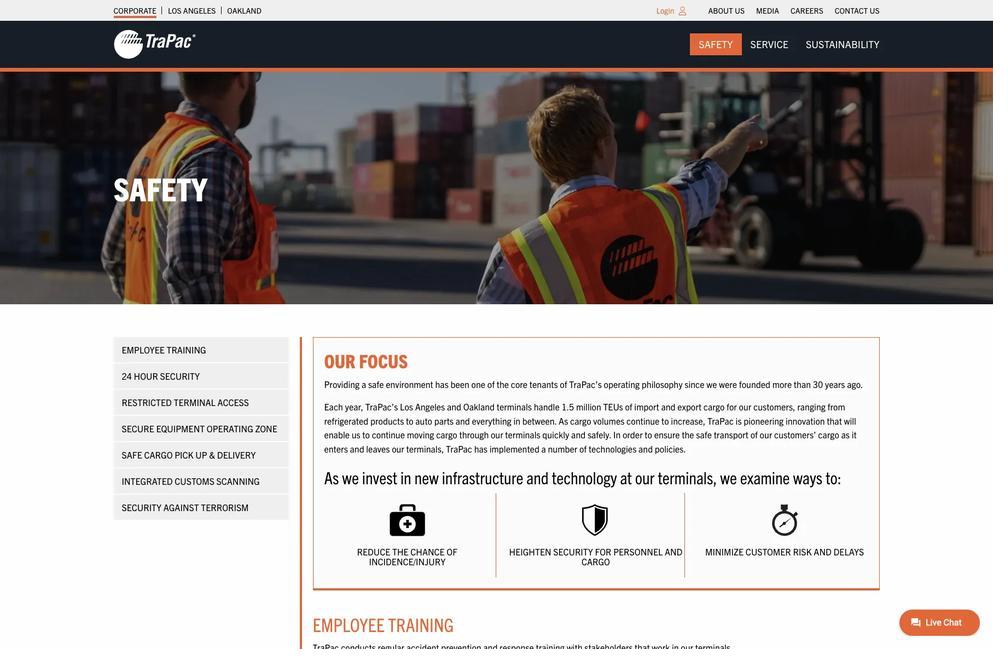 Task type: describe. For each thing, give the bounding box(es) containing it.
about us link
[[709, 3, 745, 18]]

zone
[[255, 423, 278, 434]]

los inside each year, trapac's los angeles and oakland terminals handle 1.5 million teus of import and export cargo for our customers, ranging from refrigerated products to auto parts and everything in between. as cargo volumes continue to increase, trapac is pioneering innovation that will enable us to continue moving cargo through our terminals quickly and safely. in order to ensure the safe transport of our customers' cargo as it enters and leaves our terminals, trapac has implemented a number of technologies and policies.
[[400, 401, 413, 412]]

corporate link
[[114, 3, 157, 18]]

1 vertical spatial continue
[[372, 429, 405, 440]]

invest
[[362, 466, 398, 488]]

customers,
[[754, 401, 796, 412]]

heighten security for personnel and cargo
[[510, 546, 683, 567]]

about
[[709, 5, 734, 15]]

2 and from the left
[[814, 546, 832, 557]]

safe
[[122, 450, 142, 461]]

oakland link
[[227, 3, 262, 18]]

0 vertical spatial has
[[436, 379, 449, 390]]

delays
[[834, 546, 865, 557]]

reduce the chance of incidence/injury
[[357, 546, 458, 567]]

terrorism
[[201, 502, 249, 513]]

contact us
[[835, 5, 880, 15]]

about us
[[709, 5, 745, 15]]

0 horizontal spatial employee
[[122, 345, 165, 356]]

were
[[720, 379, 738, 390]]

1 horizontal spatial employee training
[[313, 613, 454, 636]]

integrated customs scanning link
[[114, 469, 289, 494]]

each year, trapac's los angeles and oakland terminals handle 1.5 million teus of import and export cargo for our customers, ranging from refrigerated products to auto parts and everything in between. as cargo volumes continue to increase, trapac is pioneering innovation that will enable us to continue moving cargo through our terminals quickly and safely. in order to ensure the safe transport of our customers' cargo as it enters and leaves our terminals, trapac has implemented a number of technologies and policies.
[[324, 401, 857, 454]]

one
[[472, 379, 486, 390]]

pioneering
[[744, 415, 784, 426]]

handle
[[534, 401, 560, 412]]

login
[[657, 5, 675, 15]]

philosophy
[[642, 379, 683, 390]]

operating
[[207, 423, 253, 434]]

safety menu item
[[691, 33, 742, 55]]

our right leaves
[[392, 444, 405, 454]]

cargo down parts
[[437, 429, 458, 440]]

as inside each year, trapac's los angeles and oakland terminals handle 1.5 million teus of import and export cargo for our customers, ranging from refrigerated products to auto parts and everything in between. as cargo volumes continue to increase, trapac is pioneering innovation that will enable us to continue moving cargo through our terminals quickly and safely. in order to ensure the safe transport of our customers' cargo as it enters and leaves our terminals, trapac has implemented a number of technologies and policies.
[[559, 415, 569, 426]]

leaves
[[366, 444, 390, 454]]

chance
[[411, 546, 445, 557]]

ago.
[[848, 379, 864, 390]]

as we invest in new infrastructure and technology at our terminals, we examine ways to:
[[324, 466, 842, 488]]

security against terrorism link
[[114, 495, 289, 520]]

0 vertical spatial terminals
[[497, 401, 532, 412]]

24
[[122, 371, 132, 382]]

integrated
[[122, 476, 173, 487]]

login link
[[657, 5, 675, 15]]

los angeles
[[168, 5, 216, 15]]

and left export
[[662, 401, 676, 412]]

ensure
[[655, 429, 680, 440]]

since
[[685, 379, 705, 390]]

24 hour security link
[[114, 364, 289, 389]]

&
[[209, 450, 215, 461]]

products
[[371, 415, 404, 426]]

angeles inside each year, trapac's los angeles and oakland terminals handle 1.5 million teus of import and export cargo for our customers, ranging from refrigerated products to auto parts and everything in between. as cargo volumes continue to increase, trapac is pioneering innovation that will enable us to continue moving cargo through our terminals quickly and safely. in order to ensure the safe transport of our customers' cargo as it enters and leaves our terminals, trapac has implemented a number of technologies and policies.
[[415, 401, 445, 412]]

export
[[678, 401, 702, 412]]

our
[[324, 349, 356, 373]]

service
[[751, 38, 789, 50]]

quickly
[[543, 429, 570, 440]]

ranging
[[798, 401, 826, 412]]

from
[[828, 401, 846, 412]]

1 vertical spatial security
[[122, 502, 162, 513]]

safe cargo pick up & delivery link
[[114, 443, 289, 468]]

each
[[324, 401, 343, 412]]

our down pioneering
[[760, 429, 773, 440]]

30
[[814, 379, 824, 390]]

oakland inside each year, trapac's los angeles and oakland terminals handle 1.5 million teus of import and export cargo for our customers, ranging from refrigerated products to auto parts and everything in between. as cargo volumes continue to increase, trapac is pioneering innovation that will enable us to continue moving cargo through our terminals quickly and safely. in order to ensure the safe transport of our customers' cargo as it enters and leaves our terminals, trapac has implemented a number of technologies and policies.
[[464, 401, 495, 412]]

corporate
[[114, 5, 157, 15]]

of right number
[[580, 444, 587, 454]]

of right tenants
[[560, 379, 568, 390]]

against
[[164, 502, 199, 513]]

service link
[[742, 33, 798, 55]]

1 vertical spatial as
[[324, 466, 339, 488]]

has inside each year, trapac's los angeles and oakland terminals handle 1.5 million teus of import and export cargo for our customers, ranging from refrigerated products to auto parts and everything in between. as cargo volumes continue to increase, trapac is pioneering innovation that will enable us to continue moving cargo through our terminals quickly and safely. in order to ensure the safe transport of our customers' cargo as it enters and leaves our terminals, trapac has implemented a number of technologies and policies.
[[475, 444, 488, 454]]

environment
[[386, 379, 434, 390]]

providing a safe environment has been one of the core tenants of trapac's operating philosophy since we were founded more than 30 years ago.
[[324, 379, 864, 390]]

our down everything
[[491, 429, 504, 440]]

cargo down million
[[571, 415, 592, 426]]

pick
[[175, 450, 194, 461]]

a inside each year, trapac's los angeles and oakland terminals handle 1.5 million teus of import and export cargo for our customers, ranging from refrigerated products to auto parts and everything in between. as cargo volumes continue to increase, trapac is pioneering innovation that will enable us to continue moving cargo through our terminals quickly and safely. in order to ensure the safe transport of our customers' cargo as it enters and leaves our terminals, trapac has implemented a number of technologies and policies.
[[542, 444, 546, 454]]

new
[[415, 466, 439, 488]]

auto
[[416, 415, 433, 426]]

customers'
[[775, 429, 817, 440]]

tenants
[[530, 379, 558, 390]]

to left "auto"
[[406, 415, 414, 426]]

that
[[828, 415, 843, 426]]

contact
[[835, 5, 869, 15]]

terminal
[[174, 397, 216, 408]]

to up "ensure"
[[662, 415, 670, 426]]

us
[[352, 429, 361, 440]]

1 vertical spatial terminals,
[[658, 466, 718, 488]]

us for about us
[[735, 5, 745, 15]]

cargo left the for
[[704, 401, 725, 412]]

restricted
[[122, 397, 172, 408]]

and up parts
[[447, 401, 462, 412]]

up
[[196, 450, 207, 461]]

0 horizontal spatial trapac
[[446, 444, 473, 454]]

secure
[[122, 423, 154, 434]]

restricted terminal access
[[122, 397, 249, 408]]

equipment
[[156, 423, 205, 434]]

in inside each year, trapac's los angeles and oakland terminals handle 1.5 million teus of import and export cargo for our customers, ranging from refrigerated products to auto parts and everything in between. as cargo volumes continue to increase, trapac is pioneering innovation that will enable us to continue moving cargo through our terminals quickly and safely. in order to ensure the safe transport of our customers' cargo as it enters and leaves our terminals, trapac has implemented a number of technologies and policies.
[[514, 415, 521, 426]]

of down pioneering
[[751, 429, 758, 440]]

2 horizontal spatial we
[[721, 466, 738, 488]]

parts
[[435, 415, 454, 426]]

1 vertical spatial employee
[[313, 613, 385, 636]]

media link
[[757, 3, 780, 18]]

1 vertical spatial training
[[388, 613, 454, 636]]

years
[[826, 379, 846, 390]]

transport
[[714, 429, 749, 440]]

enters
[[324, 444, 348, 454]]



Task type: vqa. For each thing, say whether or not it's contained in the screenshot.
bottommost in
yes



Task type: locate. For each thing, give the bounding box(es) containing it.
oakland up everything
[[464, 401, 495, 412]]

0 vertical spatial safe
[[368, 379, 384, 390]]

us inside about us link
[[735, 5, 745, 15]]

increase,
[[672, 415, 706, 426]]

as down 1.5
[[559, 415, 569, 426]]

menu bar
[[703, 3, 886, 18], [691, 33, 889, 55]]

0 vertical spatial continue
[[627, 415, 660, 426]]

0 horizontal spatial has
[[436, 379, 449, 390]]

implemented
[[490, 444, 540, 454]]

enable
[[324, 429, 350, 440]]

1 horizontal spatial training
[[388, 613, 454, 636]]

1 horizontal spatial the
[[682, 429, 695, 440]]

number
[[548, 444, 578, 454]]

1 horizontal spatial us
[[870, 5, 880, 15]]

continue down products
[[372, 429, 405, 440]]

to:
[[826, 466, 842, 488]]

us right the about
[[735, 5, 745, 15]]

1 vertical spatial terminals
[[506, 429, 541, 440]]

hour
[[134, 371, 158, 382]]

us right contact
[[870, 5, 880, 15]]

terminals down 'core'
[[497, 401, 532, 412]]

safety
[[699, 38, 734, 50], [114, 168, 207, 208]]

been
[[451, 379, 470, 390]]

a down quickly on the right bottom of the page
[[542, 444, 546, 454]]

our focus
[[324, 349, 408, 373]]

1 vertical spatial the
[[682, 429, 695, 440]]

0 vertical spatial the
[[497, 379, 509, 390]]

more
[[773, 379, 792, 390]]

0 vertical spatial security
[[160, 371, 200, 382]]

1 vertical spatial has
[[475, 444, 488, 454]]

0 horizontal spatial angeles
[[183, 5, 216, 15]]

1 vertical spatial angeles
[[415, 401, 445, 412]]

policies.
[[655, 444, 687, 454]]

incidence/injury
[[369, 556, 446, 567]]

and up through
[[456, 415, 470, 426]]

angeles left oakland link
[[183, 5, 216, 15]]

trapac's inside each year, trapac's los angeles and oakland terminals handle 1.5 million teus of import and export cargo for our customers, ranging from refrigerated products to auto parts and everything in between. as cargo volumes continue to increase, trapac is pioneering innovation that will enable us to continue moving cargo through our terminals quickly and safely. in order to ensure the safe transport of our customers' cargo as it enters and leaves our terminals, trapac has implemented a number of technologies and policies.
[[366, 401, 398, 412]]

0 vertical spatial a
[[362, 379, 366, 390]]

0 horizontal spatial the
[[497, 379, 509, 390]]

0 vertical spatial menu bar
[[703, 3, 886, 18]]

1 vertical spatial in
[[401, 466, 412, 488]]

terminals, down moving
[[407, 444, 444, 454]]

employee training link
[[114, 338, 289, 363]]

cargo
[[144, 450, 173, 461]]

1 horizontal spatial we
[[707, 379, 718, 390]]

continue
[[627, 415, 660, 426], [372, 429, 405, 440]]

safe inside each year, trapac's los angeles and oakland terminals handle 1.5 million teus of import and export cargo for our customers, ranging from refrigerated products to auto parts and everything in between. as cargo volumes continue to increase, trapac is pioneering innovation that will enable us to continue moving cargo through our terminals quickly and safely. in order to ensure the safe transport of our customers' cargo as it enters and leaves our terminals, trapac has implemented a number of technologies and policies.
[[697, 429, 712, 440]]

core
[[511, 379, 528, 390]]

we left examine
[[721, 466, 738, 488]]

the inside each year, trapac's los angeles and oakland terminals handle 1.5 million teus of import and export cargo for our customers, ranging from refrigerated products to auto parts and everything in between. as cargo volumes continue to increase, trapac is pioneering innovation that will enable us to continue moving cargo through our terminals quickly and safely. in order to ensure the safe transport of our customers' cargo as it enters and leaves our terminals, trapac has implemented a number of technologies and policies.
[[682, 429, 695, 440]]

founded
[[740, 379, 771, 390]]

1 horizontal spatial safety
[[699, 38, 734, 50]]

1 horizontal spatial oakland
[[464, 401, 495, 412]]

1 horizontal spatial angeles
[[415, 401, 445, 412]]

0 vertical spatial trapac's
[[570, 379, 602, 390]]

to right 'us'
[[363, 429, 370, 440]]

training
[[167, 345, 206, 356], [388, 613, 454, 636]]

safe down focus
[[368, 379, 384, 390]]

trapac's up million
[[570, 379, 602, 390]]

0 horizontal spatial employee training
[[122, 345, 206, 356]]

0 horizontal spatial and
[[665, 546, 683, 557]]

to right order
[[645, 429, 653, 440]]

0 horizontal spatial as
[[324, 466, 339, 488]]

1 horizontal spatial trapac
[[708, 415, 734, 426]]

our right the at
[[636, 466, 655, 488]]

through
[[460, 429, 489, 440]]

terminals,
[[407, 444, 444, 454], [658, 466, 718, 488]]

of right "one"
[[488, 379, 495, 390]]

we left were
[[707, 379, 718, 390]]

1 horizontal spatial as
[[559, 415, 569, 426]]

employee
[[122, 345, 165, 356], [313, 613, 385, 636]]

terminals up "implemented"
[[506, 429, 541, 440]]

0 horizontal spatial we
[[342, 466, 359, 488]]

1 vertical spatial los
[[400, 401, 413, 412]]

trapac down through
[[446, 444, 473, 454]]

as
[[842, 429, 850, 440]]

our right the for
[[740, 401, 752, 412]]

oakland right los angeles link
[[227, 5, 262, 15]]

has down through
[[475, 444, 488, 454]]

cargo
[[582, 556, 611, 567]]

0 vertical spatial in
[[514, 415, 521, 426]]

menu bar containing safety
[[691, 33, 889, 55]]

at
[[621, 466, 632, 488]]

0 horizontal spatial terminals,
[[407, 444, 444, 454]]

1 vertical spatial oakland
[[464, 401, 495, 412]]

0 vertical spatial angeles
[[183, 5, 216, 15]]

secure equipment operating zone
[[122, 423, 278, 434]]

1 horizontal spatial safe
[[697, 429, 712, 440]]

trapac's
[[570, 379, 602, 390], [366, 401, 398, 412]]

menu bar up service
[[703, 3, 886, 18]]

0 vertical spatial training
[[167, 345, 206, 356]]

us inside contact us link
[[870, 5, 880, 15]]

focus
[[359, 349, 408, 373]]

ways
[[794, 466, 823, 488]]

1 vertical spatial trapac
[[446, 444, 473, 454]]

security
[[554, 546, 593, 557]]

in
[[514, 415, 521, 426], [401, 466, 412, 488]]

1 vertical spatial trapac's
[[366, 401, 398, 412]]

we
[[707, 379, 718, 390], [342, 466, 359, 488], [721, 466, 738, 488]]

safety link
[[691, 33, 742, 55]]

safely.
[[588, 429, 612, 440]]

los down the environment
[[400, 401, 413, 412]]

as down enters
[[324, 466, 339, 488]]

trapac up transport
[[708, 415, 734, 426]]

oakland
[[227, 5, 262, 15], [464, 401, 495, 412]]

safe
[[368, 379, 384, 390], [697, 429, 712, 440]]

1 horizontal spatial employee
[[313, 613, 385, 636]]

1 horizontal spatial a
[[542, 444, 546, 454]]

1 horizontal spatial terminals,
[[658, 466, 718, 488]]

teus
[[604, 401, 624, 412]]

angeles up "auto"
[[415, 401, 445, 412]]

terminals, down 'policies.'
[[658, 466, 718, 488]]

heighten
[[510, 546, 552, 557]]

and down "implemented"
[[527, 466, 549, 488]]

0 vertical spatial trapac
[[708, 415, 734, 426]]

minimize customer risk and delays
[[706, 546, 865, 557]]

reduce
[[357, 546, 391, 557]]

1 vertical spatial menu bar
[[691, 33, 889, 55]]

0 horizontal spatial us
[[735, 5, 745, 15]]

sustainability link
[[798, 33, 889, 55]]

and inside heighten security for personnel and cargo
[[665, 546, 683, 557]]

of
[[488, 379, 495, 390], [560, 379, 568, 390], [626, 401, 633, 412], [751, 429, 758, 440], [580, 444, 587, 454]]

of right the teus
[[626, 401, 633, 412]]

the down increase,
[[682, 429, 695, 440]]

media
[[757, 5, 780, 15]]

to
[[406, 415, 414, 426], [662, 415, 670, 426], [363, 429, 370, 440], [645, 429, 653, 440]]

1 vertical spatial safety
[[114, 168, 207, 208]]

0 vertical spatial as
[[559, 415, 569, 426]]

0 horizontal spatial los
[[168, 5, 182, 15]]

0 vertical spatial terminals,
[[407, 444, 444, 454]]

1 vertical spatial employee training
[[313, 613, 454, 636]]

light image
[[679, 7, 687, 15]]

and down 'us'
[[350, 444, 364, 454]]

los
[[168, 5, 182, 15], [400, 401, 413, 412]]

0 horizontal spatial training
[[167, 345, 206, 356]]

risk
[[794, 546, 812, 557]]

as
[[559, 415, 569, 426], [324, 466, 339, 488]]

0 vertical spatial employee
[[122, 345, 165, 356]]

menu bar down the careers
[[691, 33, 889, 55]]

for
[[727, 401, 738, 412]]

corporate image
[[114, 29, 196, 60]]

in left between.
[[514, 415, 521, 426]]

0 horizontal spatial trapac's
[[366, 401, 398, 412]]

0 vertical spatial safety
[[699, 38, 734, 50]]

a right providing
[[362, 379, 366, 390]]

and left the "safely."
[[572, 429, 586, 440]]

a
[[362, 379, 366, 390], [542, 444, 546, 454]]

1 horizontal spatial los
[[400, 401, 413, 412]]

1 horizontal spatial trapac's
[[570, 379, 602, 390]]

careers
[[791, 5, 824, 15]]

cargo down "that"
[[819, 429, 840, 440]]

0 horizontal spatial safety
[[114, 168, 207, 208]]

0 horizontal spatial oakland
[[227, 5, 262, 15]]

minimize
[[706, 546, 744, 557]]

los angeles link
[[168, 3, 216, 18]]

order
[[623, 429, 643, 440]]

technologies
[[589, 444, 637, 454]]

will
[[845, 415, 857, 426]]

1 vertical spatial a
[[542, 444, 546, 454]]

we left invest
[[342, 466, 359, 488]]

year,
[[345, 401, 364, 412]]

1 horizontal spatial and
[[814, 546, 832, 557]]

0 horizontal spatial continue
[[372, 429, 405, 440]]

0 vertical spatial los
[[168, 5, 182, 15]]

the
[[393, 546, 409, 557]]

safe cargo pick up & delivery
[[122, 450, 256, 461]]

has left been
[[436, 379, 449, 390]]

1 and from the left
[[665, 546, 683, 557]]

0 horizontal spatial a
[[362, 379, 366, 390]]

careers link
[[791, 3, 824, 18]]

import
[[635, 401, 660, 412]]

infrastructure
[[442, 466, 524, 488]]

sustainability
[[807, 38, 880, 50]]

1 horizontal spatial continue
[[627, 415, 660, 426]]

million
[[577, 401, 602, 412]]

delivery
[[217, 450, 256, 461]]

technology
[[552, 466, 618, 488]]

1 horizontal spatial has
[[475, 444, 488, 454]]

0 horizontal spatial safe
[[368, 379, 384, 390]]

safety inside menu item
[[699, 38, 734, 50]]

customer
[[746, 546, 792, 557]]

between.
[[523, 415, 557, 426]]

los up corporate image
[[168, 5, 182, 15]]

terminals
[[497, 401, 532, 412], [506, 429, 541, 440]]

security down the integrated
[[122, 502, 162, 513]]

1 vertical spatial safe
[[697, 429, 712, 440]]

0 vertical spatial employee training
[[122, 345, 206, 356]]

terminals, inside each year, trapac's los angeles and oakland terminals handle 1.5 million teus of import and export cargo for our customers, ranging from refrigerated products to auto parts and everything in between. as cargo volumes continue to increase, trapac is pioneering innovation that will enable us to continue moving cargo through our terminals quickly and safely. in order to ensure the safe transport of our customers' cargo as it enters and leaves our terminals, trapac has implemented a number of technologies and policies.
[[407, 444, 444, 454]]

safe down increase,
[[697, 429, 712, 440]]

and right risk
[[814, 546, 832, 557]]

continue down import
[[627, 415, 660, 426]]

volumes
[[594, 415, 625, 426]]

the left 'core'
[[497, 379, 509, 390]]

access
[[218, 397, 249, 408]]

1.5
[[562, 401, 575, 412]]

and down order
[[639, 444, 653, 454]]

trapac's up products
[[366, 401, 398, 412]]

1 us from the left
[[735, 5, 745, 15]]

security up restricted terminal access
[[160, 371, 200, 382]]

1 horizontal spatial in
[[514, 415, 521, 426]]

menu bar containing about us
[[703, 3, 886, 18]]

in
[[614, 429, 621, 440]]

us for contact us
[[870, 5, 880, 15]]

0 vertical spatial oakland
[[227, 5, 262, 15]]

examine
[[741, 466, 791, 488]]

refrigerated
[[324, 415, 369, 426]]

0 horizontal spatial in
[[401, 466, 412, 488]]

2 us from the left
[[870, 5, 880, 15]]

operating
[[604, 379, 640, 390]]

in left the new
[[401, 466, 412, 488]]

cargo
[[704, 401, 725, 412], [571, 415, 592, 426], [437, 429, 458, 440], [819, 429, 840, 440]]

and right the personnel
[[665, 546, 683, 557]]



